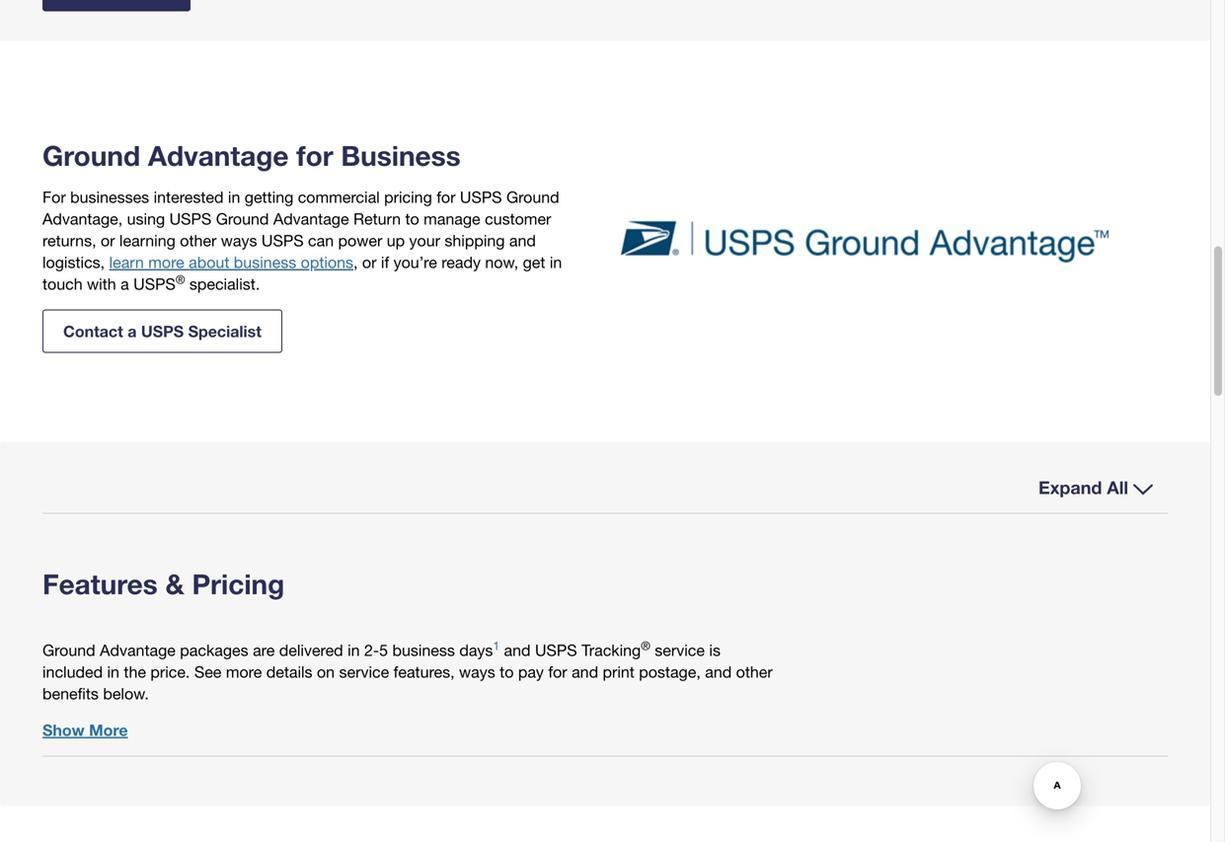 Task type: describe. For each thing, give the bounding box(es) containing it.
for businesses interested in getting commercial pricing for usps ground advantage, using usps ground advantage return to manage customer returns, or learning other ways usps can power up your shipping and logistics,
[[42, 188, 560, 272]]

in left 2-
[[348, 641, 360, 660]]

return
[[354, 209, 401, 228]]

details
[[266, 663, 313, 681]]

contact a usps specialist link
[[42, 310, 282, 353]]

business
[[341, 139, 461, 172]]

you're
[[394, 253, 437, 272]]

contact
[[63, 321, 123, 341]]

pricing
[[192, 567, 285, 600]]

0 horizontal spatial more
[[148, 253, 184, 272]]

ground advantage packages are delivered in 2-5 business days
[[42, 641, 493, 660]]

benefits
[[42, 684, 99, 703]]

days
[[460, 641, 493, 660]]

5
[[379, 641, 388, 660]]

ground up included
[[42, 641, 95, 660]]

up
[[387, 231, 405, 250]]

and down and usps tracking ®
[[572, 663, 599, 681]]

and inside for businesses interested in getting commercial pricing for usps ground advantage, using usps ground advantage return to manage customer returns, or learning other ways usps can power up your shipping and logistics,
[[510, 231, 536, 250]]

about
[[189, 253, 229, 272]]

&
[[165, 567, 184, 600]]

touch
[[42, 275, 83, 293]]

0 vertical spatial service
[[655, 641, 705, 660]]

returns,
[[42, 231, 96, 250]]

usps inside and usps tracking ®
[[535, 641, 577, 660]]

advantage inside for businesses interested in getting commercial pricing for usps ground advantage, using usps ground advantage return to manage customer returns, or learning other ways usps can power up your shipping and logistics,
[[273, 209, 349, 228]]

usps down "interested"
[[169, 209, 212, 228]]

learn more about business options link
[[109, 251, 354, 273]]

features & pricing
[[42, 567, 285, 600]]

commercial
[[298, 188, 380, 206]]

expand
[[1039, 477, 1103, 498]]

usps ground advantage™ logo image
[[620, 220, 1109, 263]]

logistics,
[[42, 253, 105, 272]]

advantage,
[[42, 209, 123, 228]]

expand all
[[1039, 477, 1129, 498]]

shipping
[[445, 231, 505, 250]]

print
[[603, 663, 635, 681]]

and down is
[[705, 663, 732, 681]]

businesses
[[70, 188, 149, 206]]

2-
[[364, 641, 379, 660]]

the
[[124, 663, 146, 681]]

learn more about business options
[[109, 253, 354, 272]]

getting
[[245, 188, 294, 206]]

and inside and usps tracking ®
[[504, 641, 531, 660]]

,
[[354, 253, 358, 272]]

learning
[[119, 231, 176, 250]]

show
[[42, 720, 85, 740]]

business inside learn more about business options link
[[234, 253, 297, 272]]

more inside the "service is included in the price. see more details on service features, ways to pay for and print postage, and other benefits below."
[[226, 663, 262, 681]]

ground down getting on the top left of page
[[216, 209, 269, 228]]

using
[[127, 209, 165, 228]]

contact a usps specialist
[[63, 321, 262, 341]]

ground up businesses
[[42, 139, 140, 172]]

0 horizontal spatial service
[[339, 663, 389, 681]]

show more link
[[42, 719, 128, 741]]

1 vertical spatial business
[[393, 641, 455, 660]]

now,
[[485, 253, 519, 272]]

if
[[381, 253, 389, 272]]

other inside for businesses interested in getting commercial pricing for usps ground advantage, using usps ground advantage return to manage customer returns, or learning other ways usps can power up your shipping and logistics,
[[180, 231, 217, 250]]

in inside , or if you're ready now, get in touch with a usps
[[550, 253, 562, 272]]

and usps tracking ®
[[500, 639, 651, 660]]

for inside the "service is included in the price. see more details on service features, ways to pay for and print postage, and other benefits below."
[[549, 663, 568, 681]]

a inside , or if you're ready now, get in touch with a usps
[[121, 275, 129, 293]]

with
[[87, 275, 116, 293]]

ready
[[442, 253, 481, 272]]

pricing
[[384, 188, 432, 206]]

® inside and usps tracking ®
[[641, 639, 651, 653]]

options
[[301, 253, 354, 272]]

features
[[42, 567, 158, 600]]



Task type: vqa. For each thing, say whether or not it's contained in the screenshot.
USPS
yes



Task type: locate. For each thing, give the bounding box(es) containing it.
delivered
[[279, 641, 343, 660]]

specialist.
[[189, 275, 260, 293]]

power
[[338, 231, 382, 250]]

business up features,
[[393, 641, 455, 660]]

or right ,
[[362, 253, 377, 272]]

to
[[405, 209, 419, 228], [500, 663, 514, 681]]

service up postage,
[[655, 641, 705, 660]]

and up pay
[[504, 641, 531, 660]]

2 vertical spatial for
[[549, 663, 568, 681]]

below.
[[103, 684, 149, 703]]

service is included in the price. see more details on service features, ways to pay for and print postage, and other benefits below.
[[42, 641, 773, 703]]

usps up pay
[[535, 641, 577, 660]]

or up learn
[[101, 231, 115, 250]]

service down 2-
[[339, 663, 389, 681]]

features & pricing link
[[42, 567, 324, 600]]

for up the manage
[[437, 188, 456, 206]]

, or if you're ready now, get in touch with a usps
[[42, 253, 562, 293]]

more
[[89, 720, 128, 740]]

0 vertical spatial business
[[234, 253, 297, 272]]

0 vertical spatial other
[[180, 231, 217, 250]]

0 vertical spatial more
[[148, 253, 184, 272]]

ways inside the "service is included in the price. see more details on service features, ways to pay for and print postage, and other benefits below."
[[459, 663, 496, 681]]

for inside for businesses interested in getting commercial pricing for usps ground advantage, using usps ground advantage return to manage customer returns, or learning other ways usps can power up your shipping and logistics,
[[437, 188, 456, 206]]

0 horizontal spatial for
[[297, 139, 333, 172]]

all
[[1107, 477, 1129, 498]]

and
[[510, 231, 536, 250], [504, 641, 531, 660], [572, 663, 599, 681], [705, 663, 732, 681]]

1 vertical spatial ®
[[641, 639, 651, 653]]

get
[[523, 253, 546, 272]]

interested
[[154, 188, 224, 206]]

® specialist.
[[176, 273, 260, 293]]

usps left specialist
[[141, 321, 184, 341]]

to down pricing
[[405, 209, 419, 228]]

to inside the "service is included in the price. see more details on service features, ways to pay for and print postage, and other benefits below."
[[500, 663, 514, 681]]

0 horizontal spatial to
[[405, 209, 419, 228]]

for
[[297, 139, 333, 172], [437, 188, 456, 206], [549, 663, 568, 681]]

ground
[[42, 139, 140, 172], [507, 188, 560, 206], [216, 209, 269, 228], [42, 641, 95, 660]]

1 horizontal spatial to
[[500, 663, 514, 681]]

advantage
[[148, 139, 289, 172], [273, 209, 349, 228], [100, 641, 176, 660]]

2 vertical spatial advantage
[[100, 641, 176, 660]]

learn
[[109, 253, 144, 272]]

usps up the manage
[[460, 188, 502, 206]]

for right pay
[[549, 663, 568, 681]]

1 vertical spatial for
[[437, 188, 456, 206]]

ways up learn more about business options
[[221, 231, 257, 250]]

postage,
[[639, 663, 701, 681]]

manage
[[424, 209, 481, 228]]

advantage up "the" at bottom left
[[100, 641, 176, 660]]

and down customer
[[510, 231, 536, 250]]

1 horizontal spatial business
[[393, 641, 455, 660]]

a down learn
[[121, 275, 129, 293]]

0 vertical spatial or
[[101, 231, 115, 250]]

can
[[308, 231, 334, 250]]

business up the specialist.
[[234, 253, 297, 272]]

business
[[234, 253, 297, 272], [393, 641, 455, 660]]

0 horizontal spatial ®
[[176, 273, 185, 286]]

® up postage,
[[641, 639, 651, 653]]

tracking
[[582, 641, 641, 660]]

for up commercial
[[297, 139, 333, 172]]

to left pay
[[500, 663, 514, 681]]

usps inside , or if you're ready now, get in touch with a usps
[[133, 275, 176, 293]]

in inside the "service is included in the price. see more details on service features, ways to pay for and print postage, and other benefits below."
[[107, 663, 119, 681]]

included
[[42, 663, 103, 681]]

advantage up "interested"
[[148, 139, 289, 172]]

®
[[176, 273, 185, 286], [641, 639, 651, 653]]

® inside ® specialist.
[[176, 273, 185, 286]]

other up about
[[180, 231, 217, 250]]

other inside the "service is included in the price. see more details on service features, ways to pay for and print postage, and other benefits below."
[[736, 663, 773, 681]]

0 horizontal spatial other
[[180, 231, 217, 250]]

0 horizontal spatial business
[[234, 253, 297, 272]]

a
[[121, 275, 129, 293], [128, 321, 137, 341]]

in left "the" at bottom left
[[107, 663, 119, 681]]

usps up , or if you're ready now, get in touch with a usps
[[262, 231, 304, 250]]

or inside , or if you're ready now, get in touch with a usps
[[362, 253, 377, 272]]

1 vertical spatial a
[[128, 321, 137, 341]]

0 horizontal spatial or
[[101, 231, 115, 250]]

or
[[101, 231, 115, 250], [362, 253, 377, 272]]

1 vertical spatial to
[[500, 663, 514, 681]]

more down are
[[226, 663, 262, 681]]

0 vertical spatial a
[[121, 275, 129, 293]]

1 horizontal spatial service
[[655, 641, 705, 660]]

2 horizontal spatial for
[[549, 663, 568, 681]]

usps
[[460, 188, 502, 206], [169, 209, 212, 228], [262, 231, 304, 250], [133, 275, 176, 293], [141, 321, 184, 341], [535, 641, 577, 660]]

0 vertical spatial ways
[[221, 231, 257, 250]]

is
[[709, 641, 721, 660]]

0 vertical spatial to
[[405, 209, 419, 228]]

usps down learn
[[133, 275, 176, 293]]

0 vertical spatial for
[[297, 139, 333, 172]]

in
[[228, 188, 240, 206], [550, 253, 562, 272], [348, 641, 360, 660], [107, 663, 119, 681]]

other right postage,
[[736, 663, 773, 681]]

see
[[194, 663, 222, 681]]

advantage for for
[[148, 139, 289, 172]]

customer
[[485, 209, 551, 228]]

1 horizontal spatial ways
[[459, 663, 496, 681]]

1 vertical spatial service
[[339, 663, 389, 681]]

1 vertical spatial advantage
[[273, 209, 349, 228]]

1 vertical spatial more
[[226, 663, 262, 681]]

show more
[[42, 720, 128, 740]]

packages
[[180, 641, 249, 660]]

1 horizontal spatial more
[[226, 663, 262, 681]]

0 vertical spatial ®
[[176, 273, 185, 286]]

ways
[[221, 231, 257, 250], [459, 663, 496, 681]]

advantage for packages
[[100, 641, 176, 660]]

more
[[148, 253, 184, 272], [226, 663, 262, 681]]

ground up customer
[[507, 188, 560, 206]]

a right contact
[[128, 321, 137, 341]]

in inside for businesses interested in getting commercial pricing for usps ground advantage, using usps ground advantage return to manage customer returns, or learning other ways usps can power up your shipping and logistics,
[[228, 188, 240, 206]]

your
[[409, 231, 440, 250]]

pay
[[518, 663, 544, 681]]

for
[[42, 188, 66, 206]]

1 horizontal spatial ®
[[641, 639, 651, 653]]

1 horizontal spatial or
[[362, 253, 377, 272]]

1 vertical spatial other
[[736, 663, 773, 681]]

1 horizontal spatial for
[[437, 188, 456, 206]]

® left the specialist.
[[176, 273, 185, 286]]

service
[[655, 641, 705, 660], [339, 663, 389, 681]]

other
[[180, 231, 217, 250], [736, 663, 773, 681]]

1 vertical spatial or
[[362, 253, 377, 272]]

on
[[317, 663, 335, 681]]

advantage up can
[[273, 209, 349, 228]]

to inside for businesses interested in getting commercial pricing for usps ground advantage, using usps ground advantage return to manage customer returns, or learning other ways usps can power up your shipping and logistics,
[[405, 209, 419, 228]]

price.
[[150, 663, 190, 681]]

features,
[[394, 663, 455, 681]]

0 vertical spatial advantage
[[148, 139, 289, 172]]

0 horizontal spatial ways
[[221, 231, 257, 250]]

more down the learning
[[148, 253, 184, 272]]

specialist
[[188, 321, 262, 341]]

in right 'get'
[[550, 253, 562, 272]]

ground advantage for business
[[42, 139, 461, 172]]

1 vertical spatial ways
[[459, 663, 496, 681]]

1 horizontal spatial other
[[736, 663, 773, 681]]

ways down days
[[459, 663, 496, 681]]

in left getting on the top left of page
[[228, 188, 240, 206]]

are
[[253, 641, 275, 660]]

or inside for businesses interested in getting commercial pricing for usps ground advantage, using usps ground advantage return to manage customer returns, or learning other ways usps can power up your shipping and logistics,
[[101, 231, 115, 250]]

ways inside for businesses interested in getting commercial pricing for usps ground advantage, using usps ground advantage return to manage customer returns, or learning other ways usps can power up your shipping and logistics,
[[221, 231, 257, 250]]



